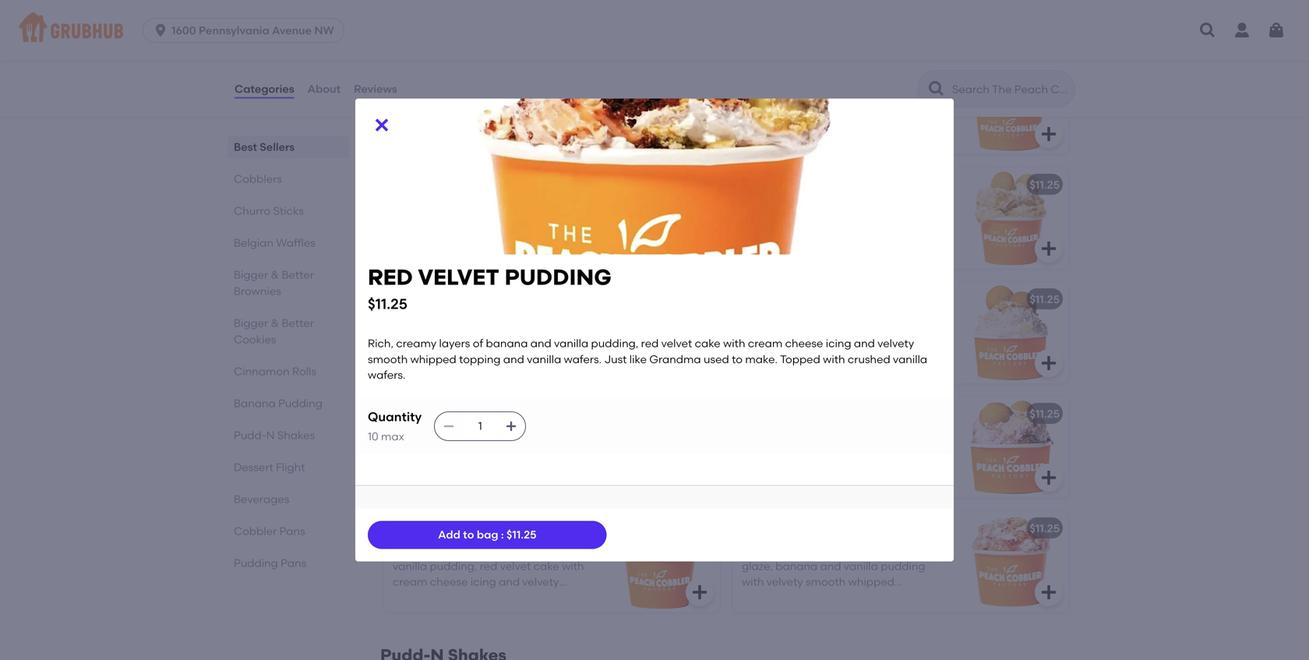 Task type: locate. For each thing, give the bounding box(es) containing it.
2 vertical spatial of
[[498, 429, 508, 442]]

banana inside the rich, creamy layers of banana and vanilla pudding with velvety smooth whipped topping and oreo cookies. just like grandma used to make. topped with crushed oreos.
[[511, 429, 553, 442]]

like up red velvet pudding
[[418, 477, 435, 490]]

1 vertical spatial like
[[630, 353, 647, 366]]

creamy inside rich, creamy layers of banana and vanilla pudding, red velvet cake with cream cheese icing and velvety smooth whipped topping and vanilla wafers. just like grandma used to make. topped with crushed vanilla wafers.
[[396, 337, 437, 350]]

banana
[[234, 397, 276, 410]]

grandma inside the rich, creamy layers of banana and vanilla pudding with velvety smooth whipped topping and oreo cookies. just like grandma used to make. topped with crushed oreos.
[[438, 477, 490, 490]]

crushed for rich, creamy layers of banana and vanilla pudding with velvety smooth whipped topping and vanilla wafers. just like grandma used to make. topped with crushed vanilla wafers
[[810, 263, 852, 277]]

red left add
[[393, 522, 415, 535]]

1 horizontal spatial of
[[498, 429, 508, 442]]

wafers. down pudding,
[[564, 353, 602, 366]]

rich, for rich, creamy layers of banana and vanilla pudding, red velvet cake with cream cheese icing and velvety smooth whipped topping and vanilla wafers. just like grandma used to make. topped with crushed vanilla wafers.
[[368, 337, 394, 350]]

and up wafers at the right top of page
[[905, 200, 926, 213]]

used inside the rich, creamy layers of banana and vanilla pudding with velvety smooth whipped topping and oreo cookies. just like grandma used to make. topped with crushed oreos.
[[492, 477, 518, 490]]

1 vertical spatial make.
[[745, 353, 778, 366]]

red inside red velvet pudding $11.25
[[368, 264, 413, 290]]

of for oreo pudding
[[498, 429, 508, 442]]

crushed inside rich, creamy layers of banana and vanilla pudding with velvety smooth whipped topping and vanilla wafers. just like grandma used to make. topped with crushed vanilla wafers
[[810, 263, 852, 277]]

2 vertical spatial wafers.
[[368, 368, 406, 382]]

0 horizontal spatial grandma
[[438, 477, 490, 490]]

1 vertical spatial velvety
[[878, 337, 914, 350]]

bigger & better cookies
[[234, 316, 314, 346]]

cinnamon
[[234, 365, 290, 378]]

to inside the rich, creamy layers of banana and vanilla pudding with velvety smooth whipped topping and oreo cookies. just like grandma used to make. topped with crushed oreos.
[[520, 477, 531, 490]]

0 horizontal spatial smooth
[[368, 353, 408, 366]]

0 horizontal spatial like
[[418, 477, 435, 490]]

bigger for bigger & better cookies
[[234, 316, 268, 330]]

1 horizontal spatial smooth
[[541, 445, 581, 458]]

topped up cream
[[742, 263, 782, 277]]

0 vertical spatial pudding
[[278, 397, 323, 410]]

1 vertical spatial smooth
[[368, 353, 408, 366]]

1 vertical spatial pans
[[281, 557, 306, 570]]

like down classic
[[767, 247, 785, 261]]

of down nutella pudding
[[473, 337, 483, 350]]

bigger inside bigger & better cookies
[[234, 316, 268, 330]]

0 vertical spatial whipped
[[742, 232, 788, 245]]

2 vertical spatial make.
[[534, 477, 566, 490]]

like inside the rich, creamy layers of banana and vanilla pudding with velvety smooth whipped topping and oreo cookies. just like grandma used to make. topped with crushed oreos.
[[418, 477, 435, 490]]

whipped
[[742, 232, 788, 245], [410, 353, 457, 366], [393, 461, 439, 474]]

of inside the rich, creamy layers of banana and vanilla pudding with velvety smooth whipped topping and oreo cookies. just like grandma used to make. topped with crushed oreos.
[[498, 429, 508, 442]]

whipped down classic
[[742, 232, 788, 245]]

like inside rich, creamy layers of banana and vanilla pudding with velvety smooth whipped topping and vanilla wafers. just like grandma used to make. topped with crushed vanilla wafers
[[767, 247, 785, 261]]

layers down oreo pudding
[[464, 429, 495, 442]]

1 vertical spatial red
[[393, 522, 415, 535]]

smooth up wafers at the right top of page
[[890, 216, 930, 229]]

whipped for classic
[[742, 232, 788, 245]]

1600 pennsylvania avenue nw
[[172, 24, 334, 37]]

& inside bigger & better brownies
[[271, 268, 279, 281]]

pudding down (og)
[[779, 216, 824, 229]]

like
[[767, 247, 785, 261], [630, 353, 647, 366], [418, 477, 435, 490]]

$11.25 button
[[733, 282, 1069, 383], [733, 397, 1069, 498], [733, 511, 1069, 613]]

just down classic
[[742, 247, 765, 261]]

pans for cobbler pans
[[280, 525, 305, 538]]

make. for rich, creamy layers of banana and vanilla pudding with velvety smooth whipped topping and vanilla wafers. just like grandma used to make. topped with crushed vanilla wafers
[[883, 247, 915, 261]]

velvet inside button
[[417, 522, 457, 535]]

better down waffles
[[282, 268, 314, 281]]

1 vertical spatial topping
[[459, 353, 501, 366]]

just inside rich, creamy layers of banana and vanilla pudding with velvety smooth whipped topping and vanilla wafers. just like grandma used to make. topped with crushed vanilla wafers
[[742, 247, 765, 261]]

like down red in the bottom of the page
[[630, 353, 647, 366]]

and down red velvet pudding $11.25
[[503, 353, 524, 366]]

svg image
[[373, 116, 391, 135], [691, 125, 709, 143], [1040, 125, 1058, 143], [691, 239, 709, 258], [1040, 354, 1058, 372], [691, 468, 709, 487], [691, 583, 709, 602], [1040, 583, 1058, 602]]

1 horizontal spatial grandma
[[650, 353, 701, 366]]

pudding inside red velvet pudding button
[[460, 522, 513, 535]]

topping down classic (og) pudding at the top right of page
[[791, 232, 832, 245]]

$11.25
[[681, 63, 711, 77], [1030, 63, 1060, 77], [681, 178, 711, 191], [1030, 178, 1060, 191], [1030, 293, 1060, 306], [368, 295, 408, 312], [1030, 407, 1060, 420], [1030, 522, 1060, 535], [507, 528, 537, 541]]

better inside bigger & better brownies
[[282, 268, 314, 281]]

2 vertical spatial rich,
[[393, 429, 419, 442]]

0 vertical spatial smooth
[[890, 216, 930, 229]]

1 vertical spatial $11.25 button
[[733, 397, 1069, 498]]

banana
[[860, 200, 902, 213], [486, 337, 528, 350], [511, 429, 553, 442]]

0 vertical spatial pans
[[280, 525, 305, 538]]

make. down cookies. on the left
[[534, 477, 566, 490]]

2 horizontal spatial grandma
[[787, 247, 839, 261]]

topped inside rich, creamy layers of banana and vanilla pudding with velvety smooth whipped topping and vanilla wafers. just like grandma used to make. topped with crushed vanilla wafers
[[742, 263, 782, 277]]

make. for rich, creamy layers of banana and vanilla pudding with velvety smooth whipped topping and oreo cookies. just like grandma used to make. topped with crushed oreos.
[[534, 477, 566, 490]]

just inside rich, creamy layers of banana and vanilla pudding, red velvet cake with cream cheese icing and velvety smooth whipped topping and vanilla wafers. just like grandma used to make. topped with crushed vanilla wafers.
[[604, 353, 627, 366]]

(og)
[[793, 178, 819, 191]]

rich, inside rich, creamy layers of banana and vanilla pudding with velvety smooth whipped topping and vanilla wafers. just like grandma used to make. topped with crushed vanilla wafers
[[742, 200, 768, 213]]

velvet for red velvet pudding
[[417, 522, 457, 535]]

1 vertical spatial grandma
[[650, 353, 701, 366]]

creamy down (og)
[[770, 200, 811, 213]]

whipped inside rich, creamy layers of banana and vanilla pudding, red velvet cake with cream cheese icing and velvety smooth whipped topping and vanilla wafers. just like grandma used to make. topped with crushed vanilla wafers.
[[410, 353, 457, 366]]

& up brownies
[[271, 268, 279, 281]]

rich, down classic
[[742, 200, 768, 213]]

smooth up quantity
[[368, 353, 408, 366]]

0 vertical spatial creamy
[[770, 200, 811, 213]]

:
[[501, 528, 504, 541]]

0 vertical spatial better
[[282, 268, 314, 281]]

creamy
[[770, 200, 811, 213], [396, 337, 437, 350], [421, 429, 462, 442]]

2 horizontal spatial used
[[841, 247, 867, 261]]

velvety
[[851, 216, 888, 229], [878, 337, 914, 350], [502, 445, 538, 458]]

with down input item quantity number field
[[477, 445, 499, 458]]

2 $11.25 button from the top
[[733, 397, 1069, 498]]

make. inside the rich, creamy layers of banana and vanilla pudding with velvety smooth whipped topping and oreo cookies. just like grandma used to make. topped with crushed oreos.
[[534, 477, 566, 490]]

2 vertical spatial crushed
[[461, 492, 503, 506]]

classic
[[742, 178, 790, 191]]

2 horizontal spatial smooth
[[890, 216, 930, 229]]

bigger inside bigger & better brownies
[[234, 268, 268, 281]]

3 $11.25 button from the top
[[733, 511, 1069, 613]]

of down classic (og) pudding at the top right of page
[[847, 200, 858, 213]]

1 vertical spatial velvet
[[417, 522, 457, 535]]

1 vertical spatial layers
[[439, 337, 470, 350]]

grandma down classic (og) pudding at the top right of page
[[787, 247, 839, 261]]

pans
[[280, 525, 305, 538], [281, 557, 306, 570]]

layers inside the rich, creamy layers of banana and vanilla pudding with velvety smooth whipped topping and oreo cookies. just like grandma used to make. topped with crushed oreos.
[[464, 429, 495, 442]]

better
[[282, 268, 314, 281], [282, 316, 314, 330]]

rich, inside rich, creamy layers of banana and vanilla pudding, red velvet cake with cream cheese icing and velvety smooth whipped topping and vanilla wafers. just like grandma used to make. topped with crushed vanilla wafers.
[[368, 337, 394, 350]]

just down max
[[393, 477, 415, 490]]

topping inside the rich, creamy layers of banana and vanilla pudding with velvety smooth whipped topping and oreo cookies. just like grandma used to make. topped with crushed oreos.
[[442, 461, 483, 474]]

velvety down classic (og) pudding at the top right of page
[[851, 216, 888, 229]]

bag
[[477, 528, 499, 541]]

0 vertical spatial used
[[841, 247, 867, 261]]

0 vertical spatial banana
[[860, 200, 902, 213]]

0 vertical spatial grandma
[[787, 247, 839, 261]]

quantity 10 max
[[368, 409, 422, 443]]

oreo
[[393, 407, 425, 420]]

banana up oreo
[[511, 429, 553, 442]]

smooth
[[890, 216, 930, 229], [368, 353, 408, 366], [541, 445, 581, 458]]

banana up wafers at the right top of page
[[860, 200, 902, 213]]

svg image
[[1199, 21, 1217, 40], [1267, 21, 1286, 40], [153, 23, 168, 38], [1040, 239, 1058, 258], [691, 354, 709, 372], [443, 420, 455, 432], [505, 420, 518, 432], [1040, 468, 1058, 487]]

creamy inside rich, creamy layers of banana and vanilla pudding with velvety smooth whipped topping and vanilla wafers. just like grandma used to make. topped with crushed vanilla wafers
[[770, 200, 811, 213]]

make. inside rich, creamy layers of banana and vanilla pudding with velvety smooth whipped topping and vanilla wafers. just like grandma used to make. topped with crushed vanilla wafers
[[883, 247, 915, 261]]

creamy down 'nutella'
[[396, 337, 437, 350]]

2 vertical spatial topping
[[442, 461, 483, 474]]

of right input item quantity number field
[[498, 429, 508, 442]]

and left pudding,
[[531, 337, 552, 350]]

2 horizontal spatial make.
[[883, 247, 915, 261]]

0 vertical spatial wafers.
[[896, 232, 933, 245]]

2 vertical spatial like
[[418, 477, 435, 490]]

velvet for red velvet pudding $11.25
[[418, 264, 500, 290]]

sticks
[[273, 204, 304, 217]]

shakes
[[277, 429, 315, 442]]

pudding down input item quantity number field
[[430, 445, 474, 458]]

crushed down icing in the bottom right of the page
[[848, 353, 891, 366]]

1 horizontal spatial pudding
[[779, 216, 824, 229]]

&
[[271, 268, 279, 281], [271, 316, 279, 330]]

velvety right icing in the bottom right of the page
[[878, 337, 914, 350]]

with
[[826, 216, 848, 229], [785, 263, 807, 277], [723, 337, 746, 350], [823, 353, 845, 366], [477, 445, 499, 458], [436, 492, 458, 506]]

whipped inside rich, creamy layers of banana and vanilla pudding with velvety smooth whipped topping and vanilla wafers. just like grandma used to make. topped with crushed vanilla wafers
[[742, 232, 788, 245]]

1 vertical spatial pudding
[[234, 557, 278, 570]]

topping for pudding
[[442, 461, 483, 474]]

of inside rich, creamy layers of banana and vanilla pudding with velvety smooth whipped topping and vanilla wafers. just like grandma used to make. topped with crushed vanilla wafers
[[847, 200, 858, 213]]

1 $11.25 button from the top
[[733, 282, 1069, 383]]

and up cookies. on the left
[[556, 429, 577, 442]]

rich,
[[742, 200, 768, 213], [368, 337, 394, 350], [393, 429, 419, 442]]

banana down red velvet pudding $11.25
[[486, 337, 528, 350]]

topped inside rich, creamy layers of banana and vanilla pudding, red velvet cake with cream cheese icing and velvety smooth whipped topping and vanilla wafers. just like grandma used to make. topped with crushed vanilla wafers.
[[780, 353, 821, 366]]

0 vertical spatial crushed
[[810, 263, 852, 277]]

0 vertical spatial pudding
[[779, 216, 824, 229]]

1 horizontal spatial wafers.
[[564, 353, 602, 366]]

better inside bigger & better cookies
[[282, 316, 314, 330]]

red velvet pudding
[[393, 522, 513, 535]]

pudding down 'cobbler'
[[234, 557, 278, 570]]

pans right 'cobbler'
[[280, 525, 305, 538]]

whipped up oreo pudding
[[410, 353, 457, 366]]

rich, down 'nutella'
[[368, 337, 394, 350]]

used for rich, creamy layers of banana and vanilla pudding with velvety smooth whipped topping and vanilla wafers. just like grandma used to make. topped with crushed vanilla wafers
[[841, 247, 867, 261]]

cream
[[748, 337, 783, 350]]

red for red velvet pudding
[[393, 522, 415, 535]]

$11.25 button for oreo pudding
[[733, 397, 1069, 498]]

1 & from the top
[[271, 268, 279, 281]]

peanut butter & jelly pudding image
[[952, 397, 1069, 498]]

vanilla
[[742, 216, 776, 229], [859, 232, 893, 245], [855, 263, 889, 277], [554, 337, 589, 350], [527, 353, 561, 366], [893, 353, 928, 366], [393, 445, 427, 458]]

1 vertical spatial of
[[473, 337, 483, 350]]

1 vertical spatial crushed
[[848, 353, 891, 366]]

pudding
[[479, 63, 532, 77], [827, 63, 880, 77], [496, 178, 549, 191], [822, 178, 874, 191], [505, 264, 612, 290], [446, 293, 499, 306], [428, 407, 480, 420], [460, 522, 513, 535]]

pudding,
[[591, 337, 639, 350]]

0 horizontal spatial used
[[492, 477, 518, 490]]

and
[[905, 200, 926, 213], [835, 232, 856, 245], [531, 337, 552, 350], [854, 337, 875, 350], [503, 353, 524, 366], [556, 429, 577, 442], [486, 461, 507, 474]]

make. up wafers at the right top of page
[[883, 247, 915, 261]]

2 vertical spatial layers
[[464, 429, 495, 442]]

pudding down 'rolls'
[[278, 397, 323, 410]]

churro sticks
[[234, 204, 304, 217]]

categories
[[235, 82, 294, 95]]

banana inside rich, creamy layers of banana and vanilla pudding with velvety smooth whipped topping and vanilla wafers. just like grandma used to make. topped with crushed vanilla wafers
[[860, 200, 902, 213]]

to
[[870, 247, 880, 261], [732, 353, 743, 366], [520, 477, 531, 490], [463, 528, 474, 541]]

of inside rich, creamy layers of banana and vanilla pudding, red velvet cake with cream cheese icing and velvety smooth whipped topping and vanilla wafers. just like grandma used to make. topped with crushed vanilla wafers.
[[473, 337, 483, 350]]

cookies
[[234, 333, 276, 346]]

layers
[[813, 200, 844, 213], [439, 337, 470, 350], [464, 429, 495, 442]]

pans down cobbler pans at the bottom left of page
[[281, 557, 306, 570]]

1 horizontal spatial just
[[604, 353, 627, 366]]

1 bigger from the top
[[234, 268, 268, 281]]

0 vertical spatial $11.25 button
[[733, 282, 1069, 383]]

2 horizontal spatial like
[[767, 247, 785, 261]]

layers for pudding
[[464, 429, 495, 442]]

2 vertical spatial banana
[[511, 429, 553, 442]]

better down bigger & better brownies
[[282, 316, 314, 330]]

bigger up the cookies
[[234, 316, 268, 330]]

topped up red velvet pudding
[[393, 492, 433, 506]]

wafers. inside rich, creamy layers of banana and vanilla pudding with velvety smooth whipped topping and vanilla wafers. just like grandma used to make. topped with crushed vanilla wafers
[[896, 232, 933, 245]]

best
[[234, 140, 257, 154]]

svg image for chocolate chip pudding image
[[691, 239, 709, 258]]

0 vertical spatial of
[[847, 200, 858, 213]]

grandma for rich, creamy layers of banana and vanilla pudding with velvety smooth whipped topping and vanilla wafers. just like grandma used to make. topped with crushed vanilla wafers
[[787, 247, 839, 261]]

cinnamon rolls
[[234, 365, 316, 378]]

1 vertical spatial &
[[271, 316, 279, 330]]

velvety for rich, creamy layers of banana and vanilla pudding with velvety smooth whipped topping and vanilla wafers. just like grandma used to make. topped with crushed vanilla wafers
[[851, 216, 888, 229]]

0 vertical spatial like
[[767, 247, 785, 261]]

2 horizontal spatial wafers.
[[896, 232, 933, 245]]

red up 'nutella'
[[368, 264, 413, 290]]

creamy for oreo
[[421, 429, 462, 442]]

grandma inside rich, creamy layers of banana and vanilla pudding with velvety smooth whipped topping and vanilla wafers. just like grandma used to make. topped with crushed vanilla wafers
[[787, 247, 839, 261]]

bigger & better brownies
[[234, 268, 314, 298]]

$11.25 button for red velvet pudding
[[733, 511, 1069, 613]]

red
[[368, 264, 413, 290], [393, 522, 415, 535]]

cherry swirl pudding image
[[952, 53, 1069, 154]]

pudding inside the rich, creamy layers of banana and vanilla pudding with velvety smooth whipped topping and oreo cookies. just like grandma used to make. topped with crushed oreos.
[[430, 445, 474, 458]]

categories button
[[234, 61, 295, 117]]

layers down nutella pudding
[[439, 337, 470, 350]]

pudd-
[[234, 429, 266, 442]]

rich, inside the rich, creamy layers of banana and vanilla pudding with velvety smooth whipped topping and oreo cookies. just like grandma used to make. topped with crushed oreos.
[[393, 429, 419, 442]]

1 vertical spatial just
[[604, 353, 627, 366]]

2 vertical spatial used
[[492, 477, 518, 490]]

svg image for 'cherry swirl pudding' image
[[1040, 125, 1058, 143]]

just inside the rich, creamy layers of banana and vanilla pudding with velvety smooth whipped topping and oreo cookies. just like grandma used to make. topped with crushed oreos.
[[393, 477, 415, 490]]

velvet left bag
[[417, 522, 457, 535]]

2 horizontal spatial of
[[847, 200, 858, 213]]

2 vertical spatial $11.25 button
[[733, 511, 1069, 613]]

0 horizontal spatial of
[[473, 337, 483, 350]]

used
[[841, 247, 867, 261], [704, 353, 729, 366], [492, 477, 518, 490]]

0 vertical spatial velvety
[[851, 216, 888, 229]]

0 vertical spatial just
[[742, 247, 765, 261]]

1 vertical spatial bigger
[[234, 316, 268, 330]]

wafers. up quantity
[[368, 368, 406, 382]]

layers down classic (og) pudding at the top right of page
[[813, 200, 844, 213]]

butterfinger
[[393, 63, 477, 77]]

svg image for oreo pudding image
[[691, 468, 709, 487]]

0 horizontal spatial just
[[393, 477, 415, 490]]

2 vertical spatial creamy
[[421, 429, 462, 442]]

2 vertical spatial grandma
[[438, 477, 490, 490]]

1 vertical spatial whipped
[[410, 353, 457, 366]]

grandma
[[787, 247, 839, 261], [650, 353, 701, 366], [438, 477, 490, 490]]

flight
[[276, 461, 305, 474]]

topped down cheese
[[780, 353, 821, 366]]

smooth inside rich, creamy layers of banana and vanilla pudding with velvety smooth whipped topping and vanilla wafers. just like grandma used to make. topped with crushed vanilla wafers
[[890, 216, 930, 229]]

topping down input item quantity number field
[[442, 461, 483, 474]]

1 vertical spatial wafers.
[[564, 353, 602, 366]]

icing
[[826, 337, 852, 350]]

1 vertical spatial better
[[282, 316, 314, 330]]

0 vertical spatial bigger
[[234, 268, 268, 281]]

velvety up oreo
[[502, 445, 538, 458]]

and left oreo
[[486, 461, 507, 474]]

rich, for rich, creamy layers of banana and vanilla pudding with velvety smooth whipped topping and vanilla wafers. just like grandma used to make. topped with crushed vanilla wafers
[[742, 200, 768, 213]]

rich, for rich, creamy layers of banana and vanilla pudding with velvety smooth whipped topping and oreo cookies. just like grandma used to make. topped with crushed oreos.
[[393, 429, 419, 442]]

crushed up icing in the bottom right of the page
[[810, 263, 852, 277]]

whipped down max
[[393, 461, 439, 474]]

velvet up nutella pudding
[[418, 264, 500, 290]]

0 horizontal spatial pudding
[[234, 557, 278, 570]]

used inside rich, creamy layers of banana and vanilla pudding, red velvet cake with cream cheese icing and velvety smooth whipped topping and vanilla wafers. just like grandma used to make. topped with crushed vanilla wafers.
[[704, 353, 729, 366]]

0 vertical spatial topping
[[791, 232, 832, 245]]

pans for pudding pans
[[281, 557, 306, 570]]

belgian waffles
[[234, 236, 316, 249]]

1 horizontal spatial used
[[704, 353, 729, 366]]

creamy inside the rich, creamy layers of banana and vanilla pudding with velvety smooth whipped topping and oreo cookies. just like grandma used to make. topped with crushed oreos.
[[421, 429, 462, 442]]

pudding
[[278, 397, 323, 410], [234, 557, 278, 570]]

beverages
[[234, 493, 289, 506]]

velvety inside the rich, creamy layers of banana and vanilla pudding with velvety smooth whipped topping and oreo cookies. just like grandma used to make. topped with crushed oreos.
[[502, 445, 538, 458]]

bigger
[[234, 268, 268, 281], [234, 316, 268, 330]]

0 horizontal spatial wafers.
[[368, 368, 406, 382]]

& up the cookies
[[271, 316, 279, 330]]

svg image for red velvet pudding image
[[691, 583, 709, 602]]

of
[[847, 200, 858, 213], [473, 337, 483, 350], [498, 429, 508, 442]]

grandma for rich, creamy layers of banana and vanilla pudding with velvety smooth whipped topping and oreo cookies. just like grandma used to make. topped with crushed oreos.
[[438, 477, 490, 490]]

0 vertical spatial topped
[[742, 263, 782, 277]]

velvet
[[418, 264, 500, 290], [417, 522, 457, 535]]

just
[[742, 247, 765, 261], [604, 353, 627, 366], [393, 477, 415, 490]]

0 vertical spatial layers
[[813, 200, 844, 213]]

0 vertical spatial &
[[271, 268, 279, 281]]

make. inside rich, creamy layers of banana and vanilla pudding, red velvet cake with cream cheese icing and velvety smooth whipped topping and vanilla wafers. just like grandma used to make. topped with crushed vanilla wafers.
[[745, 353, 778, 366]]

pudding inside rich, creamy layers of banana and vanilla pudding with velvety smooth whipped topping and vanilla wafers. just like grandma used to make. topped with crushed vanilla wafers
[[779, 216, 824, 229]]

dessert
[[234, 461, 273, 474]]

make.
[[883, 247, 915, 261], [745, 353, 778, 366], [534, 477, 566, 490]]

2 bigger from the top
[[234, 316, 268, 330]]

wafers.
[[896, 232, 933, 245], [564, 353, 602, 366], [368, 368, 406, 382]]

red
[[641, 337, 659, 350]]

wafers. up wafers at the right top of page
[[896, 232, 933, 245]]

crushed inside the rich, creamy layers of banana and vanilla pudding with velvety smooth whipped topping and oreo cookies. just like grandma used to make. topped with crushed oreos.
[[461, 492, 503, 506]]

crushed
[[810, 263, 852, 277], [848, 353, 891, 366], [461, 492, 503, 506]]

make. down cream
[[745, 353, 778, 366]]

topped inside the rich, creamy layers of banana and vanilla pudding with velvety smooth whipped topping and oreo cookies. just like grandma used to make. topped with crushed oreos.
[[393, 492, 433, 506]]

waffles
[[276, 236, 316, 249]]

used inside rich, creamy layers of banana and vanilla pudding with velvety smooth whipped topping and vanilla wafers. just like grandma used to make. topped with crushed vanilla wafers
[[841, 247, 867, 261]]

add to bag : $11.25
[[438, 528, 537, 541]]

whipped inside the rich, creamy layers of banana and vanilla pudding with velvety smooth whipped topping and oreo cookies. just like grandma used to make. topped with crushed oreos.
[[393, 461, 439, 474]]

reviews
[[354, 82, 397, 95]]

grandma down the velvet at the right of the page
[[650, 353, 701, 366]]

just down pudding,
[[604, 353, 627, 366]]

1 vertical spatial banana
[[486, 337, 528, 350]]

layers inside rich, creamy layers of banana and vanilla pudding with velvety smooth whipped topping and vanilla wafers. just like grandma used to make. topped with crushed vanilla wafers
[[813, 200, 844, 213]]

1 vertical spatial pudding
[[430, 445, 474, 458]]

10
[[368, 430, 379, 443]]

bigger up brownies
[[234, 268, 268, 281]]

2 vertical spatial topped
[[393, 492, 433, 506]]

layers inside rich, creamy layers of banana and vanilla pudding, red velvet cake with cream cheese icing and velvety smooth whipped topping and vanilla wafers. just like grandma used to make. topped with crushed vanilla wafers.
[[439, 337, 470, 350]]

grandma up red velvet pudding
[[438, 477, 490, 490]]

$11.25 button for nutella pudding
[[733, 282, 1069, 383]]

2 vertical spatial smooth
[[541, 445, 581, 458]]

smooth inside the rich, creamy layers of banana and vanilla pudding with velvety smooth whipped topping and oreo cookies. just like grandma used to make. topped with crushed oreos.
[[541, 445, 581, 458]]

1 horizontal spatial like
[[630, 353, 647, 366]]

velvet inside red velvet pudding $11.25
[[418, 264, 500, 290]]

$11.25 for ny cheesecake pudding image
[[1030, 293, 1060, 306]]

1 vertical spatial topped
[[780, 353, 821, 366]]

0 horizontal spatial pudding
[[430, 445, 474, 458]]

crushed up add to bag : $11.25
[[461, 492, 503, 506]]

creamy down oreo pudding
[[421, 429, 462, 442]]

oreo
[[509, 461, 536, 474]]

1 better from the top
[[282, 268, 314, 281]]

1 vertical spatial rich,
[[368, 337, 394, 350]]

0 vertical spatial velvet
[[418, 264, 500, 290]]

rich, creamy layers of banana and vanilla pudding with velvety smooth whipped topping and vanilla wafers. just like grandma used to make. topped with crushed vanilla wafers
[[742, 200, 933, 277]]

main navigation navigation
[[0, 0, 1309, 61]]

2 vertical spatial just
[[393, 477, 415, 490]]

used for rich, creamy layers of banana and vanilla pudding with velvety smooth whipped topping and oreo cookies. just like grandma used to make. topped with crushed oreos.
[[492, 477, 518, 490]]

topping inside rich, creamy layers of banana and vanilla pudding with velvety smooth whipped topping and vanilla wafers. just like grandma used to make. topped with crushed vanilla wafers
[[791, 232, 832, 245]]

red velvet pudding image
[[603, 511, 720, 613]]

0 vertical spatial make.
[[883, 247, 915, 261]]

smooth up cookies. on the left
[[541, 445, 581, 458]]

to inside rich, creamy layers of banana and vanilla pudding with velvety smooth whipped topping and vanilla wafers. just like grandma used to make. topped with crushed vanilla wafers
[[870, 247, 880, 261]]

svg image for ny cheesecake pudding image
[[1040, 354, 1058, 372]]

1 vertical spatial used
[[704, 353, 729, 366]]

svg image for butterfinger pudding image
[[691, 125, 709, 143]]

& inside bigger & better cookies
[[271, 316, 279, 330]]

svg image for strawberry pudding image
[[1040, 583, 1058, 602]]

0 horizontal spatial make.
[[534, 477, 566, 490]]

2 vertical spatial velvety
[[502, 445, 538, 458]]

1 vertical spatial creamy
[[396, 337, 437, 350]]

1 horizontal spatial make.
[[745, 353, 778, 366]]

velvety inside rich, creamy layers of banana and vanilla pudding with velvety smooth whipped topping and vanilla wafers. just like grandma used to make. topped with crushed vanilla wafers
[[851, 216, 888, 229]]

nw
[[314, 24, 334, 37]]

1 horizontal spatial pudding
[[278, 397, 323, 410]]

red inside button
[[393, 522, 415, 535]]

avenue
[[272, 24, 312, 37]]

about
[[308, 82, 341, 95]]

strawberry pudding image
[[952, 511, 1069, 613]]

2 vertical spatial whipped
[[393, 461, 439, 474]]

0 vertical spatial red
[[368, 264, 413, 290]]

0 vertical spatial rich,
[[742, 200, 768, 213]]

2 horizontal spatial just
[[742, 247, 765, 261]]

banana for classic (og) pudding
[[860, 200, 902, 213]]

topping up input item quantity number field
[[459, 353, 501, 366]]

better for bigger & better brownies
[[282, 268, 314, 281]]

banana inside rich, creamy layers of banana and vanilla pudding, red velvet cake with cream cheese icing and velvety smooth whipped topping and vanilla wafers. just like grandma used to make. topped with crushed vanilla wafers.
[[486, 337, 528, 350]]

2 & from the top
[[271, 316, 279, 330]]

2 better from the top
[[282, 316, 314, 330]]

rich, down quantity
[[393, 429, 419, 442]]



Task type: vqa. For each thing, say whether or not it's contained in the screenshot.
bottom Just
yes



Task type: describe. For each thing, give the bounding box(es) containing it.
butterfinger pudding image
[[603, 53, 720, 154]]

creamy for classic
[[770, 200, 811, 213]]

rich, creamy layers of banana and vanilla pudding with velvety smooth whipped topping and oreo cookies. just like grandma used to make. topped with crushed oreos.
[[393, 429, 582, 506]]

cobbler
[[234, 525, 277, 538]]

wafers
[[892, 263, 927, 277]]

vanilla inside the rich, creamy layers of banana and vanilla pudding with velvety smooth whipped topping and oreo cookies. just like grandma used to make. topped with crushed oreos.
[[393, 445, 427, 458]]

reviews button
[[353, 61, 398, 117]]

n
[[266, 429, 275, 442]]

just for rich, creamy layers of banana and vanilla pudding with velvety smooth whipped topping and oreo cookies. just like grandma used to make. topped with crushed oreos.
[[393, 477, 415, 490]]

$11.25 for strawberry pudding image
[[1030, 522, 1060, 535]]

belgian
[[234, 236, 274, 249]]

brownies
[[234, 284, 281, 298]]

nutella pudding image
[[603, 282, 720, 383]]

with up cheese
[[785, 263, 807, 277]]

cheese
[[785, 337, 823, 350]]

pudding inside red velvet pudding $11.25
[[505, 264, 612, 290]]

smooth inside rich, creamy layers of banana and vanilla pudding, red velvet cake with cream cheese icing and velvety smooth whipped topping and vanilla wafers. just like grandma used to make. topped with crushed vanilla wafers.
[[368, 353, 408, 366]]

about button
[[307, 61, 341, 117]]

& for cookies
[[271, 316, 279, 330]]

$11.25 for classic (og) pudding image
[[1030, 178, 1060, 191]]

ny cheesecake pudding image
[[952, 282, 1069, 383]]

velvety for rich, creamy layers of banana and vanilla pudding with velvety smooth whipped topping and oreo cookies. just like grandma used to make. topped with crushed oreos.
[[502, 445, 538, 458]]

nutella pudding
[[393, 293, 499, 306]]

pudding inside nutella pudding button
[[446, 293, 499, 306]]

rolls
[[292, 365, 316, 378]]

cherry swirl pudding
[[742, 63, 880, 77]]

chocolate chip pudding image
[[603, 167, 720, 269]]

pudding pans
[[234, 557, 306, 570]]

oreo pudding
[[393, 407, 480, 420]]

grandma inside rich, creamy layers of banana and vanilla pudding, red velvet cake with cream cheese icing and velvety smooth whipped topping and vanilla wafers. just like grandma used to make. topped with crushed vanilla wafers.
[[650, 353, 701, 366]]

better for bigger & better cookies
[[282, 316, 314, 330]]

pudding for (og)
[[779, 216, 824, 229]]

$11.25 inside red velvet pudding $11.25
[[368, 295, 408, 312]]

crushed for rich, creamy layers of banana and vanilla pudding with velvety smooth whipped topping and oreo cookies. just like grandma used to make. topped with crushed oreos.
[[461, 492, 503, 506]]

rich, creamy layers of banana and vanilla pudding, red velvet cake with cream cheese icing and velvety smooth whipped topping and vanilla wafers. just like grandma used to make. topped with crushed vanilla wafers.
[[368, 337, 930, 382]]

dessert flight
[[234, 461, 305, 474]]

banana pudding
[[234, 397, 323, 410]]

to inside rich, creamy layers of banana and vanilla pudding, red velvet cake with cream cheese icing and velvety smooth whipped topping and vanilla wafers. just like grandma used to make. topped with crushed vanilla wafers.
[[732, 353, 743, 366]]

pudding for pudding
[[430, 445, 474, 458]]

smooth for oreo pudding
[[541, 445, 581, 458]]

banana for oreo pudding
[[511, 429, 553, 442]]

just for rich, creamy layers of banana and vanilla pudding with velvety smooth whipped topping and vanilla wafers. just like grandma used to make. topped with crushed vanilla wafers
[[742, 247, 765, 261]]

cobbler pans
[[234, 525, 305, 538]]

$11.25 for 'cherry swirl pudding' image
[[1030, 63, 1060, 77]]

smooth for classic (og) pudding
[[890, 216, 930, 229]]

sellers
[[260, 140, 295, 154]]

add
[[438, 528, 461, 541]]

velvety inside rich, creamy layers of banana and vanilla pudding, red velvet cake with cream cheese icing and velvety smooth whipped topping and vanilla wafers. just like grandma used to make. topped with crushed vanilla wafers.
[[878, 337, 914, 350]]

classic (og) pudding
[[742, 178, 874, 191]]

swirl
[[790, 63, 824, 77]]

like for rich, creamy layers of banana and vanilla pudding with velvety smooth whipped topping and oreo cookies. just like grandma used to make. topped with crushed oreos.
[[418, 477, 435, 490]]

topping for (og)
[[791, 232, 832, 245]]

cookies.
[[539, 461, 582, 474]]

Search The Peach Cobbler Factory  search field
[[951, 82, 1070, 97]]

with right cake
[[723, 337, 746, 350]]

best sellers
[[234, 140, 295, 154]]

like inside rich, creamy layers of banana and vanilla pudding, red velvet cake with cream cheese icing and velvety smooth whipped topping and vanilla wafers. just like grandma used to make. topped with crushed vanilla wafers.
[[630, 353, 647, 366]]

$11.25 for chocolate chip pudding image
[[681, 178, 711, 191]]

and right icing in the bottom right of the page
[[854, 337, 875, 350]]

svg image inside 1600 pennsylvania avenue nw button
[[153, 23, 168, 38]]

red velvet pudding $11.25
[[368, 264, 612, 312]]

layers for (og)
[[813, 200, 844, 213]]

1600 pennsylvania avenue nw button
[[143, 18, 351, 43]]

chocolate chip pudding
[[393, 178, 549, 191]]

topped for rich, creamy layers of banana and vanilla pudding with velvety smooth whipped topping and vanilla wafers. just like grandma used to make. topped with crushed vanilla wafers
[[742, 263, 782, 277]]

butterfinger pudding
[[393, 63, 532, 77]]

oreo pudding image
[[603, 397, 720, 498]]

whipped for oreo
[[393, 461, 439, 474]]

chip
[[466, 178, 494, 191]]

pudd-n shakes
[[234, 429, 315, 442]]

topped for rich, creamy layers of banana and vanilla pudding with velvety smooth whipped topping and oreo cookies. just like grandma used to make. topped with crushed oreos.
[[393, 492, 433, 506]]

velvet
[[661, 337, 692, 350]]

with down classic (og) pudding at the top right of page
[[826, 216, 848, 229]]

quantity
[[368, 409, 422, 424]]

cherry
[[742, 63, 787, 77]]

search icon image
[[928, 80, 946, 98]]

$11.25 for butterfinger pudding image
[[681, 63, 711, 77]]

bigger for bigger & better brownies
[[234, 268, 268, 281]]

of for classic (og) pudding
[[847, 200, 858, 213]]

churro
[[234, 204, 271, 217]]

Input item quantity number field
[[463, 412, 497, 440]]

1600
[[172, 24, 196, 37]]

$11.25 for 'peanut butter & jelly pudding' image
[[1030, 407, 1060, 420]]

red for red velvet pudding $11.25
[[368, 264, 413, 290]]

oreos.
[[506, 492, 540, 506]]

nutella pudding button
[[383, 282, 720, 383]]

with up red velvet pudding
[[436, 492, 458, 506]]

pennsylvania
[[199, 24, 270, 37]]

nutella
[[393, 293, 444, 306]]

like for rich, creamy layers of banana and vanilla pudding with velvety smooth whipped topping and vanilla wafers. just like grandma used to make. topped with crushed vanilla wafers
[[767, 247, 785, 261]]

max
[[381, 430, 404, 443]]

topping inside rich, creamy layers of banana and vanilla pudding, red velvet cake with cream cheese icing and velvety smooth whipped topping and vanilla wafers. just like grandma used to make. topped with crushed vanilla wafers.
[[459, 353, 501, 366]]

with down icing in the bottom right of the page
[[823, 353, 845, 366]]

crushed inside rich, creamy layers of banana and vanilla pudding, red velvet cake with cream cheese icing and velvety smooth whipped topping and vanilla wafers. just like grandma used to make. topped with crushed vanilla wafers.
[[848, 353, 891, 366]]

& for brownies
[[271, 268, 279, 281]]

classic (og) pudding image
[[952, 167, 1069, 269]]

chocolate
[[393, 178, 464, 191]]

and down classic (og) pudding at the top right of page
[[835, 232, 856, 245]]

cobblers
[[234, 172, 282, 186]]

red velvet pudding button
[[383, 511, 720, 613]]

cake
[[695, 337, 721, 350]]



